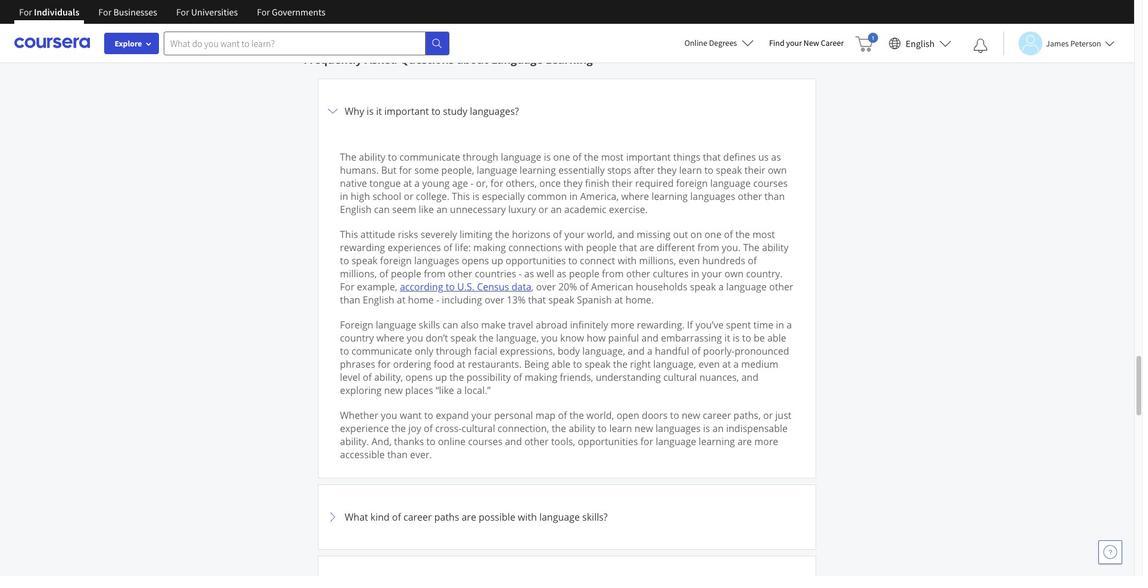 Task type: locate. For each thing, give the bounding box(es) containing it.
1 vertical spatial opportunities
[[578, 435, 638, 448]]

at left home.
[[615, 294, 623, 307]]

why
[[345, 105, 364, 118]]

1 horizontal spatial ability
[[569, 422, 595, 435]]

even down on
[[679, 254, 700, 267]]

for inside whether you want to expand your personal map of the world, open doors to new career paths, or just experience the joy of cross-cultural connection, the ability to learn new languages is an indispensable ability. and, thanks to online courses and other tools, opportunities for language learning are more accessible than ever.
[[641, 435, 654, 448]]

"like
[[436, 384, 454, 397]]

according to u.s. census data
[[400, 281, 532, 294]]

new down understanding
[[635, 422, 653, 435]]

0 vertical spatial than
[[765, 190, 785, 203]]

your down 'you.'
[[702, 267, 722, 281]]

0 horizontal spatial this
[[340, 228, 358, 241]]

speak inside the ability to communicate through language is one of the most important things that defines us as humans. but for some people, language learning essentially stops after they learn to speak their own native tongue at a young age - or, for others, once they finish their required foreign language courses in high school or college. this is especially common in america, where learning languages other than english can seem like an unnecessary luxury or an academic exercise.
[[716, 164, 742, 177]]

is inside dropdown button
[[367, 105, 374, 118]]

in inside this attitude risks severely limiting the horizons of your world, and missing out on one of the most rewarding experiences of life: making connections with people that are different from you. the ability to speak foreign languages opens up opportunities to connect with millions, even hundreds of millions, of people from other countries - as well as people from other cultures in your own country. for example,
[[691, 267, 700, 281]]

most inside the ability to communicate through language is one of the most important things that defines us as humans. but for some people, language learning essentially stops after they learn to speak their own native tongue at a young age - or, for others, once they finish their required foreign language courses in high school or college. this is especially common in america, where learning languages other than english can seem like an unnecessary luxury or an academic exercise.
[[601, 151, 624, 164]]

school
[[373, 190, 401, 203]]

poorly-
[[703, 345, 735, 358]]

- right home
[[436, 294, 439, 307]]

the right 'you.'
[[743, 241, 760, 254]]

languages right open
[[656, 422, 701, 435]]

connection,
[[498, 422, 549, 435]]

0 vertical spatial where
[[622, 190, 649, 203]]

abroad
[[536, 319, 568, 332]]

what kind of career paths are possible with language skills? list item
[[318, 485, 817, 550]]

0 horizontal spatial most
[[601, 151, 624, 164]]

personal
[[494, 409, 533, 422]]

making
[[473, 241, 506, 254], [525, 371, 558, 384]]

0 vertical spatial even
[[679, 254, 700, 267]]

you left 'know'
[[542, 332, 558, 345]]

language inside whether you want to expand your personal map of the world, open doors to new career paths, or just experience the joy of cross-cultural connection, the ability to learn new languages is an indispensable ability. and, thanks to online courses and other tools, opportunities for language learning are more accessible than ever.
[[656, 435, 696, 448]]

up up census
[[492, 254, 503, 267]]

up inside foreign language skills can also make travel abroad infinitely more rewarding. if you've spent time in a country where you don't speak the language, you know how painful and embarrassing it is to be able to communicate only through facial expressions, body language, and a handful of poorly-pronounced phrases for ordering food at restaurants. being able to speak the right language, even at a medium level of ability, opens up the possibility of making friends, understanding cultural nuances, and exploring new places "like a local."
[[435, 371, 447, 384]]

2 horizontal spatial language,
[[654, 358, 696, 371]]

college.
[[416, 190, 450, 203]]

0 vertical spatial courses
[[753, 177, 788, 190]]

foreign
[[340, 319, 373, 332]]

opportunities inside this attitude risks severely limiting the horizons of your world, and missing out on one of the most rewarding experiences of life: making connections with people that are different from you. the ability to speak foreign languages opens up opportunities to connect with millions, even hundreds of millions, of people from other countries - as well as people from other cultures in your own country. for example,
[[506, 254, 566, 267]]

an
[[437, 203, 448, 216], [551, 203, 562, 216], [713, 422, 724, 435]]

a
[[415, 177, 420, 190], [719, 281, 724, 294], [787, 319, 792, 332], [647, 345, 653, 358], [734, 358, 739, 371], [457, 384, 462, 397]]

are left different
[[640, 241, 654, 254]]

language left the skills
[[376, 319, 416, 332]]

and inside whether you want to expand your personal map of the world, open doors to new career paths, or just experience the joy of cross-cultural connection, the ability to learn new languages is an indispensable ability. and, thanks to online courses and other tools, opportunities for language learning are more accessible than ever.
[[505, 435, 522, 448]]

people
[[586, 241, 617, 254], [391, 267, 422, 281], [569, 267, 600, 281]]

the inside this attitude risks severely limiting the horizons of your world, and missing out on one of the most rewarding experiences of life: making connections with people that are different from you. the ability to speak foreign languages opens up opportunities to connect with millions, even hundreds of millions, of people from other countries - as well as people from other cultures in your own country. for example,
[[743, 241, 760, 254]]

places
[[405, 384, 433, 397]]

in right cultures
[[691, 267, 700, 281]]

ability inside this attitude risks severely limiting the horizons of your world, and missing out on one of the most rewarding experiences of life: making connections with people that are different from you. the ability to speak foreign languages opens up opportunities to connect with millions, even hundreds of millions, of people from other countries - as well as people from other cultures in your own country. for example,
[[762, 241, 789, 254]]

0 vertical spatial cultural
[[664, 371, 697, 384]]

1 horizontal spatial learn
[[679, 164, 702, 177]]

your right find
[[786, 38, 802, 48]]

communicate up young
[[400, 151, 460, 164]]

for for businesses
[[98, 6, 112, 18]]

they right once
[[564, 177, 583, 190]]

u.s.
[[457, 281, 475, 294]]

1 horizontal spatial up
[[492, 254, 503, 267]]

1 vertical spatial making
[[525, 371, 558, 384]]

other inside , over 20% of american households speak a language other than english at home - including over 13% that speak spanish at home.
[[769, 281, 794, 294]]

seem
[[392, 203, 416, 216]]

language left 'skills?'
[[540, 511, 580, 524]]

joy
[[408, 422, 421, 435]]

thanks
[[394, 435, 424, 448]]

in inside foreign language skills can also make travel abroad infinitely more rewarding. if you've spent time in a country where you don't speak the language, you know how painful and embarrassing it is to be able to communicate only through facial expressions, body language, and a handful of poorly-pronounced phrases for ordering food at restaurants. being able to speak the right language, even at a medium level of ability, opens up the possibility of making friends, understanding cultural nuances, and exploring new places "like a local."
[[776, 319, 784, 332]]

the right connection,
[[552, 422, 566, 435]]

learning inside whether you want to expand your personal map of the world, open doors to new career paths, or just experience the joy of cross-cultural connection, the ability to learn new languages is an indispensable ability. and, thanks to online courses and other tools, opportunities for language learning are more accessible than ever.
[[699, 435, 735, 448]]

what kind of career paths are possible with language skills?
[[345, 511, 608, 524]]

13%
[[507, 294, 526, 307]]

of inside dropdown button
[[392, 511, 401, 524]]

courses
[[753, 177, 788, 190], [468, 435, 503, 448]]

show notifications image
[[974, 39, 988, 53]]

1 horizontal spatial most
[[753, 228, 775, 241]]

for for governments
[[257, 6, 270, 18]]

this left attitude
[[340, 228, 358, 241]]

0 vertical spatial most
[[601, 151, 624, 164]]

1 horizontal spatial over
[[536, 281, 556, 294]]

with right connections
[[565, 241, 584, 254]]

1 vertical spatial can
[[443, 319, 458, 332]]

ability inside whether you want to expand your personal map of the world, open doors to new career paths, or just experience the joy of cross-cultural connection, the ability to learn new languages is an indispensable ability. and, thanks to online courses and other tools, opportunities for language learning are more accessible than ever.
[[569, 422, 595, 435]]

2 horizontal spatial new
[[682, 409, 701, 422]]

chevron right image
[[326, 104, 340, 119], [326, 510, 340, 525]]

are inside dropdown button
[[462, 511, 476, 524]]

learn right the "required"
[[679, 164, 702, 177]]

other inside whether you want to expand your personal map of the world, open doors to new career paths, or just experience the joy of cross-cultural connection, the ability to learn new languages is an indispensable ability. and, thanks to online courses and other tools, opportunities for language learning are more accessible than ever.
[[525, 435, 549, 448]]

language, down infinitely
[[583, 345, 625, 358]]

that inside this attitude risks severely limiting the horizons of your world, and missing out on one of the most rewarding experiences of life: making connections with people that are different from you. the ability to speak foreign languages opens up opportunities to connect with millions, even hundreds of millions, of people from other countries - as well as people from other cultures in your own country. for example,
[[619, 241, 637, 254]]

this attitude risks severely limiting the horizons of your world, and missing out on one of the most rewarding experiences of life: making connections with people that are different from you. the ability to speak foreign languages opens up opportunities to connect with millions, even hundreds of millions, of people from other countries - as well as people from other cultures in your own country. for example,
[[340, 228, 789, 294]]

2 vertical spatial -
[[436, 294, 439, 307]]

and
[[618, 228, 635, 241], [642, 332, 659, 345], [628, 345, 645, 358], [742, 371, 759, 384], [505, 435, 522, 448]]

home
[[408, 294, 434, 307]]

able
[[768, 332, 787, 345], [552, 358, 571, 371]]

one inside the ability to communicate through language is one of the most important things that defines us as humans. but for some people, language learning essentially stops after they learn to speak their own native tongue at a young age - or, for others, once they finish their required foreign language courses in high school or college. this is especially common in america, where learning languages other than english can seem like an unnecessary luxury or an academic exercise.
[[553, 151, 570, 164]]

1 vertical spatial list item
[[318, 556, 817, 577]]

1 horizontal spatial more
[[755, 435, 779, 448]]

0 horizontal spatial courses
[[468, 435, 503, 448]]

1 chevron right image from the top
[[326, 104, 340, 119]]

chevron right image left what
[[326, 510, 340, 525]]

online
[[685, 38, 708, 48]]

0 horizontal spatial foreign
[[380, 254, 412, 267]]

1 horizontal spatial opportunities
[[578, 435, 638, 448]]

2 horizontal spatial learning
[[699, 435, 735, 448]]

than
[[765, 190, 785, 203], [340, 294, 360, 307], [387, 448, 408, 462]]

other up time
[[769, 281, 794, 294]]

0 vertical spatial this
[[452, 190, 470, 203]]

for right or,
[[491, 177, 504, 190]]

that inside the ability to communicate through language is one of the most important things that defines us as humans. but for some people, language learning essentially stops after they learn to speak their own native tongue at a young age - or, for others, once they finish their required foreign language courses in high school or college. this is especially common in america, where learning languages other than english can seem like an unnecessary luxury or an academic exercise.
[[703, 151, 721, 164]]

online
[[438, 435, 466, 448]]

speak up "example,"
[[352, 254, 378, 267]]

2 chevron right image from the top
[[326, 510, 340, 525]]

for for universities
[[176, 6, 189, 18]]

1 vertical spatial this
[[340, 228, 358, 241]]

language inside dropdown button
[[540, 511, 580, 524]]

of inside the ability to communicate through language is one of the most important things that defines us as humans. but for some people, language learning essentially stops after they learn to speak their own native tongue at a young age - or, for others, once they finish their required foreign language courses in high school or college. this is especially common in america, where learning languages other than english can seem like an unnecessary luxury or an academic exercise.
[[573, 151, 582, 164]]

1 horizontal spatial own
[[768, 164, 787, 177]]

important inside the ability to communicate through language is one of the most important things that defines us as humans. but for some people, language learning essentially stops after they learn to speak their own native tongue at a young age - or, for others, once they finish their required foreign language courses in high school or college. this is especially common in america, where learning languages other than english can seem like an unnecessary luxury or an academic exercise.
[[626, 151, 671, 164]]

ability up country.
[[762, 241, 789, 254]]

you.
[[722, 241, 741, 254]]

learning down after on the top right of the page
[[652, 190, 688, 203]]

0 vertical spatial through
[[463, 151, 499, 164]]

ability up tongue
[[359, 151, 386, 164]]

world, up "connect"
[[587, 228, 615, 241]]

1 vertical spatial chevron right image
[[326, 510, 340, 525]]

- inside this attitude risks severely limiting the horizons of your world, and missing out on one of the most rewarding experiences of life: making connections with people that are different from you. the ability to speak foreign languages opens up opportunities to connect with millions, even hundreds of millions, of people from other countries - as well as people from other cultures in your own country. for example,
[[519, 267, 522, 281]]

what kind of career paths are possible with language skills? button
[[326, 493, 809, 543]]

1 vertical spatial foreign
[[380, 254, 412, 267]]

to inside why is it important to study languages? dropdown button
[[432, 105, 441, 118]]

than up foreign
[[340, 294, 360, 307]]

according
[[400, 281, 443, 294]]

1 horizontal spatial important
[[626, 151, 671, 164]]

own down 'you.'
[[725, 267, 744, 281]]

an down once
[[551, 203, 562, 216]]

being
[[524, 358, 549, 371]]

1 vertical spatial through
[[436, 345, 472, 358]]

are right paths
[[462, 511, 476, 524]]

or right school
[[404, 190, 414, 203]]

cultural inside foreign language skills can also make travel abroad infinitely more rewarding. if you've spent time in a country where you don't speak the language, you know how painful and embarrassing it is to be able to communicate only through facial expressions, body language, and a handful of poorly-pronounced phrases for ordering food at restaurants. being able to speak the right language, even at a medium level of ability, opens up the possibility of making friends, understanding cultural nuances, and exploring new places "like a local."
[[664, 371, 697, 384]]

chevron right image inside what kind of career paths are possible with language skills? dropdown button
[[326, 510, 340, 525]]

than inside whether you want to expand your personal map of the world, open doors to new career paths, or just experience the joy of cross-cultural connection, the ability to learn new languages is an indispensable ability. and, thanks to online courses and other tools, opportunities for language learning are more accessible than ever.
[[387, 448, 408, 462]]

2 vertical spatial languages
[[656, 422, 701, 435]]

as right us on the top of page
[[771, 151, 781, 164]]

0 horizontal spatial can
[[374, 203, 390, 216]]

an inside whether you want to expand your personal map of the world, open doors to new career paths, or just experience the joy of cross-cultural connection, the ability to learn new languages is an indispensable ability. and, thanks to online courses and other tools, opportunities for language learning are more accessible than ever.
[[713, 422, 724, 435]]

able right being
[[552, 358, 571, 371]]

about
[[457, 52, 489, 67]]

that right 13%
[[528, 294, 546, 307]]

whether you want to expand your personal map of the world, open doors to new career paths, or just experience the joy of cross-cultural connection, the ability to learn new languages is an indispensable ability. and, thanks to online courses and other tools, opportunities for language learning are more accessible than ever.
[[340, 409, 792, 462]]

coursera image
[[14, 34, 90, 53]]

new
[[804, 38, 820, 48]]

1 horizontal spatial making
[[525, 371, 558, 384]]

1 horizontal spatial that
[[619, 241, 637, 254]]

possibility
[[467, 371, 511, 384]]

1 horizontal spatial their
[[745, 164, 766, 177]]

0 vertical spatial -
[[471, 177, 474, 190]]

1 vertical spatial languages
[[414, 254, 459, 267]]

life:
[[455, 241, 471, 254]]

2 horizontal spatial than
[[765, 190, 785, 203]]

where inside the ability to communicate through language is one of the most important things that defines us as humans. but for some people, language learning essentially stops after they learn to speak their own native tongue at a young age - or, for others, once they finish their required foreign language courses in high school or college. this is especially common in america, where learning languages other than english can seem like an unnecessary luxury or an academic exercise.
[[622, 190, 649, 203]]

for inside this attitude risks severely limiting the horizons of your world, and missing out on one of the most rewarding experiences of life: making connections with people that are different from you. the ability to speak foreign languages opens up opportunities to connect with millions, even hundreds of millions, of people from other countries - as well as people from other cultures in your own country. for example,
[[340, 281, 355, 294]]

the up tools,
[[570, 409, 584, 422]]

an right 'like'
[[437, 203, 448, 216]]

is left paths,
[[703, 422, 710, 435]]

you've
[[696, 319, 724, 332]]

pronounced
[[735, 345, 789, 358]]

want
[[400, 409, 422, 422]]

0 vertical spatial are
[[640, 241, 654, 254]]

0 vertical spatial foreign
[[676, 177, 708, 190]]

a left young
[[415, 177, 420, 190]]

1 horizontal spatial millions,
[[639, 254, 676, 267]]

2 horizontal spatial an
[[713, 422, 724, 435]]

don't
[[426, 332, 448, 345]]

hundreds
[[703, 254, 746, 267]]

the inside the ability to communicate through language is one of the most important things that defines us as humans. but for some people, language learning essentially stops after they learn to speak their own native tongue at a young age - or, for others, once they finish their required foreign language courses in high school or college. this is especially common in america, where learning languages other than english can seem like an unnecessary luxury or an academic exercise.
[[584, 151, 599, 164]]

asked
[[365, 52, 397, 67]]

2 vertical spatial english
[[363, 294, 394, 307]]

essentially
[[559, 164, 605, 177]]

foreign inside this attitude risks severely limiting the horizons of your world, and missing out on one of the most rewarding experiences of life: making connections with people that are different from you. the ability to speak foreign languages opens up opportunities to connect with millions, even hundreds of millions, of people from other countries - as well as people from other cultures in your own country. for example,
[[380, 254, 412, 267]]

most inside this attitude risks severely limiting the horizons of your world, and missing out on one of the most rewarding experiences of life: making connections with people that are different from you. the ability to speak foreign languages opens up opportunities to connect with millions, even hundreds of millions, of people from other countries - as well as people from other cultures in your own country. for example,
[[753, 228, 775, 241]]

0 vertical spatial world,
[[587, 228, 615, 241]]

even
[[679, 254, 700, 267], [699, 358, 720, 371]]

able right be
[[768, 332, 787, 345]]

chevron right image inside why is it important to study languages? dropdown button
[[326, 104, 340, 119]]

why is it important to study languages?
[[345, 105, 519, 118]]

why is it important to study languages? button
[[326, 86, 809, 136]]

1 horizontal spatial one
[[705, 228, 722, 241]]

0 vertical spatial list item
[[318, 79, 817, 485]]

new
[[384, 384, 403, 397], [682, 409, 701, 422], [635, 422, 653, 435]]

english inside , over 20% of american households speak a language other than english at home - including over 13% that speak spanish at home.
[[363, 294, 394, 307]]

only
[[415, 345, 434, 358]]

2 vertical spatial ability
[[569, 422, 595, 435]]

language inside foreign language skills can also make travel abroad infinitely more rewarding. if you've spent time in a country where you don't speak the language, you know how painful and embarrassing it is to be able to communicate only through facial expressions, body language, and a handful of poorly-pronounced phrases for ordering food at restaurants. being able to speak the right language, even at a medium level of ability, opens up the possibility of making friends, understanding cultural nuances, and exploring new places "like a local."
[[376, 319, 416, 332]]

new right doors
[[682, 409, 701, 422]]

your down local."
[[472, 409, 492, 422]]

0 horizontal spatial learning
[[520, 164, 556, 177]]

- inside the ability to communicate through language is one of the most important things that defines us as humans. but for some people, language learning essentially stops after they learn to speak their own native tongue at a young age - or, for others, once they finish their required foreign language courses in high school or college. this is especially common in america, where learning languages other than english can seem like an unnecessary luxury or an academic exercise.
[[471, 177, 474, 190]]

of right 20%
[[580, 281, 589, 294]]

1 vertical spatial important
[[626, 151, 671, 164]]

of
[[573, 151, 582, 164], [553, 228, 562, 241], [724, 228, 733, 241], [444, 241, 453, 254], [748, 254, 757, 267], [380, 267, 389, 281], [580, 281, 589, 294], [692, 345, 701, 358], [363, 371, 372, 384], [513, 371, 522, 384], [558, 409, 567, 422], [424, 422, 433, 435], [392, 511, 401, 524]]

1 horizontal spatial where
[[622, 190, 649, 203]]

of left stops
[[573, 151, 582, 164]]

own inside this attitude risks severely limiting the horizons of your world, and missing out on one of the most rewarding experiences of life: making connections with people that are different from you. the ability to speak foreign languages opens up opportunities to connect with millions, even hundreds of millions, of people from other countries - as well as people from other cultures in your own country. for example,
[[725, 267, 744, 281]]

through inside the ability to communicate through language is one of the most important things that defines us as humans. but for some people, language learning essentially stops after they learn to speak their own native tongue at a young age - or, for others, once they finish their required foreign language courses in high school or college. this is especially common in america, where learning languages other than english can seem like an unnecessary luxury or an academic exercise.
[[463, 151, 499, 164]]

0 vertical spatial making
[[473, 241, 506, 254]]

is right why
[[367, 105, 374, 118]]

speak
[[716, 164, 742, 177], [352, 254, 378, 267], [690, 281, 716, 294], [549, 294, 575, 307], [451, 332, 477, 345], [585, 358, 611, 371]]

None search field
[[164, 31, 450, 55]]

of right "kind" in the left bottom of the page
[[392, 511, 401, 524]]

2 vertical spatial than
[[387, 448, 408, 462]]

more
[[611, 319, 635, 332], [755, 435, 779, 448]]

1 horizontal spatial cultural
[[664, 371, 697, 384]]

up inside this attitude risks severely limiting the horizons of your world, and missing out on one of the most rewarding experiences of life: making connections with people that are different from you. the ability to speak foreign languages opens up opportunities to connect with millions, even hundreds of millions, of people from other countries - as well as people from other cultures in your own country. for example,
[[492, 254, 503, 267]]

more down just
[[755, 435, 779, 448]]

than down us on the top of page
[[765, 190, 785, 203]]

what
[[345, 511, 368, 524]]

their
[[745, 164, 766, 177], [612, 177, 633, 190]]

one right on
[[705, 228, 722, 241]]

0 horizontal spatial it
[[376, 105, 382, 118]]

from
[[698, 241, 719, 254], [424, 267, 446, 281], [602, 267, 624, 281]]

millions, down missing
[[639, 254, 676, 267]]

learn inside the ability to communicate through language is one of the most important things that defines us as humans. but for some people, language learning essentially stops after they learn to speak their own native tongue at a young age - or, for others, once they finish their required foreign language courses in high school or college. this is especially common in america, where learning languages other than english can seem like an unnecessary luxury or an academic exercise.
[[679, 164, 702, 177]]

0 horizontal spatial learn
[[610, 422, 632, 435]]

households
[[636, 281, 688, 294]]

0 horizontal spatial opportunities
[[506, 254, 566, 267]]

opportunities down open
[[578, 435, 638, 448]]

world, left open
[[587, 409, 614, 422]]

0 horizontal spatial cultural
[[462, 422, 495, 435]]

different
[[657, 241, 695, 254]]

english inside the ability to communicate through language is one of the most important things that defines us as humans. but for some people, language learning essentially stops after they learn to speak their own native tongue at a young age - or, for others, once they finish their required foreign language courses in high school or college. this is especially common in america, where learning languages other than english can seem like an unnecessary luxury or an academic exercise.
[[340, 203, 372, 216]]

for
[[19, 6, 32, 18], [98, 6, 112, 18], [176, 6, 189, 18], [257, 6, 270, 18], [340, 281, 355, 294]]

people down experiences
[[391, 267, 422, 281]]

language, down embarrassing
[[654, 358, 696, 371]]

it
[[376, 105, 382, 118], [725, 332, 730, 345]]

other inside the ability to communicate through language is one of the most important things that defines us as humans. but for some people, language learning essentially stops after they learn to speak their own native tongue at a young age - or, for others, once they finish their required foreign language courses in high school or college. this is especially common in america, where learning languages other than english can seem like an unnecessary luxury or an academic exercise.
[[738, 190, 762, 203]]

that inside , over 20% of american households speak a language other than english at home - including over 13% that speak spanish at home.
[[528, 294, 546, 307]]

learning down paths,
[[699, 435, 735, 448]]

census
[[477, 281, 509, 294]]

through up or,
[[463, 151, 499, 164]]

other
[[738, 190, 762, 203], [448, 267, 472, 281], [626, 267, 651, 281], [769, 281, 794, 294], [525, 435, 549, 448]]

0 vertical spatial learn
[[679, 164, 702, 177]]

of left poorly-
[[692, 345, 701, 358]]

0 horizontal spatial -
[[436, 294, 439, 307]]

1 horizontal spatial foreign
[[676, 177, 708, 190]]

questions
[[400, 52, 454, 67]]

and inside this attitude risks severely limiting the horizons of your world, and missing out on one of the most rewarding experiences of life: making connections with people that are different from you. the ability to speak foreign languages opens up opportunities to connect with millions, even hundreds of millions, of people from other countries - as well as people from other cultures in your own country. for example,
[[618, 228, 635, 241]]

- inside , over 20% of american households speak a language other than english at home - including over 13% that speak spanish at home.
[[436, 294, 439, 307]]

from left 'you.'
[[698, 241, 719, 254]]

ordering
[[393, 358, 431, 371]]

0 vertical spatial the
[[340, 151, 357, 164]]

languages inside this attitude risks severely limiting the horizons of your world, and missing out on one of the most rewarding experiences of life: making connections with people that are different from you. the ability to speak foreign languages opens up opportunities to connect with millions, even hundreds of millions, of people from other countries - as well as people from other cultures in your own country. for example,
[[414, 254, 459, 267]]

1 vertical spatial where
[[377, 332, 404, 345]]

be
[[754, 332, 765, 345]]

0 vertical spatial can
[[374, 203, 390, 216]]

1 horizontal spatial from
[[602, 267, 624, 281]]

up right places
[[435, 371, 447, 384]]

the
[[340, 151, 357, 164], [743, 241, 760, 254]]

like
[[419, 203, 434, 216]]

1 horizontal spatial able
[[768, 332, 787, 345]]

2 horizontal spatial are
[[738, 435, 752, 448]]

horizons
[[512, 228, 551, 241]]

language down hundreds
[[726, 281, 767, 294]]

in right time
[[776, 319, 784, 332]]

opens inside foreign language skills can also make travel abroad infinitely more rewarding. if you've spent time in a country where you don't speak the language, you know how painful and embarrassing it is to be able to communicate only through facial expressions, body language, and a handful of poorly-pronounced phrases for ordering food at restaurants. being able to speak the right language, even at a medium level of ability, opens up the possibility of making friends, understanding cultural nuances, and exploring new places "like a local."
[[406, 371, 433, 384]]

0 horizontal spatial as
[[524, 267, 534, 281]]

for
[[399, 164, 412, 177], [491, 177, 504, 190], [378, 358, 391, 371], [641, 435, 654, 448]]

the ability to communicate through language is one of the most important things that defines us as humans. but for some people, language learning essentially stops after they learn to speak their own native tongue at a young age - or, for others, once they finish their required foreign language courses in high school or college. this is especially common in america, where learning languages other than english can seem like an unnecessary luxury or an academic exercise.
[[340, 151, 788, 216]]

list item
[[318, 79, 817, 485], [318, 556, 817, 577]]

english up foreign
[[363, 294, 394, 307]]

0 vertical spatial career
[[703, 409, 731, 422]]

0 horizontal spatial career
[[404, 511, 432, 524]]

can inside the ability to communicate through language is one of the most important things that defines us as humans. but for some people, language learning essentially stops after they learn to speak their own native tongue at a young age - or, for others, once they finish their required foreign language courses in high school or college. this is especially common in america, where learning languages other than english can seem like an unnecessary luxury or an academic exercise.
[[374, 203, 390, 216]]

0 horizontal spatial or
[[404, 190, 414, 203]]

skills?
[[582, 511, 608, 524]]

the
[[584, 151, 599, 164], [495, 228, 510, 241], [736, 228, 750, 241], [479, 332, 494, 345], [613, 358, 628, 371], [450, 371, 464, 384], [570, 409, 584, 422], [391, 422, 406, 435], [552, 422, 566, 435]]

0 horizontal spatial where
[[377, 332, 404, 345]]

it inside foreign language skills can also make travel abroad infinitely more rewarding. if you've spent time in a country where you don't speak the language, you know how painful and embarrassing it is to be able to communicate only through facial expressions, body language, and a handful of poorly-pronounced phrases for ordering food at restaurants. being able to speak the right language, even at a medium level of ability, opens up the possibility of making friends, understanding cultural nuances, and exploring new places "like a local."
[[725, 332, 730, 345]]

other down defines
[[738, 190, 762, 203]]

courses right "online"
[[468, 435, 503, 448]]

speak inside this attitude risks severely limiting the horizons of your world, and missing out on one of the most rewarding experiences of life: making connections with people that are different from you. the ability to speak foreign languages opens up opportunities to connect with millions, even hundreds of millions, of people from other countries - as well as people from other cultures in your own country. for example,
[[352, 254, 378, 267]]

severely
[[421, 228, 457, 241]]

language down doors
[[656, 435, 696, 448]]

0 horizontal spatial more
[[611, 319, 635, 332]]

is left be
[[733, 332, 740, 345]]

ability
[[359, 151, 386, 164], [762, 241, 789, 254], [569, 422, 595, 435]]

your down academic at top
[[565, 228, 585, 241]]

james
[[1046, 38, 1069, 49]]

is right age
[[473, 190, 480, 203]]

1 vertical spatial up
[[435, 371, 447, 384]]

1 vertical spatial that
[[619, 241, 637, 254]]

0 horizontal spatial the
[[340, 151, 357, 164]]

0 vertical spatial opens
[[462, 254, 489, 267]]

more right how
[[611, 319, 635, 332]]

cross-
[[435, 422, 462, 435]]

1 horizontal spatial learning
[[652, 190, 688, 203]]

making right life:
[[473, 241, 506, 254]]

through right only
[[436, 345, 472, 358]]

with right "possible"
[[518, 511, 537, 524]]

in
[[340, 190, 348, 203], [570, 190, 578, 203], [691, 267, 700, 281], [776, 319, 784, 332]]

and down personal
[[505, 435, 522, 448]]

important left study
[[384, 105, 429, 118]]

important up the "required"
[[626, 151, 671, 164]]

1 horizontal spatial you
[[407, 332, 423, 345]]

it inside why is it important to study languages? dropdown button
[[376, 105, 382, 118]]

for left universities
[[176, 6, 189, 18]]

that right things
[[703, 151, 721, 164]]

find
[[769, 38, 785, 48]]

0 vertical spatial english
[[906, 37, 935, 49]]

your
[[786, 38, 802, 48], [565, 228, 585, 241], [702, 267, 722, 281], [472, 409, 492, 422]]

0 horizontal spatial that
[[528, 294, 546, 307]]

career left paths,
[[703, 409, 731, 422]]

world, inside whether you want to expand your personal map of the world, open doors to new career paths, or just experience the joy of cross-cultural connection, the ability to learn new languages is an indispensable ability. and, thanks to online courses and other tools, opportunities for language learning are more accessible than ever.
[[587, 409, 614, 422]]

2 list item from the top
[[318, 556, 817, 577]]

skills
[[419, 319, 440, 332]]

1 list item from the top
[[318, 79, 817, 485]]

opportunities up ,
[[506, 254, 566, 267]]

0 horizontal spatial up
[[435, 371, 447, 384]]

learn left doors
[[610, 422, 632, 435]]

1 vertical spatial are
[[738, 435, 752, 448]]

the up native
[[340, 151, 357, 164]]

opens down limiting
[[462, 254, 489, 267]]

where
[[622, 190, 649, 203], [377, 332, 404, 345]]

you
[[407, 332, 423, 345], [542, 332, 558, 345], [381, 409, 397, 422]]

open
[[617, 409, 640, 422]]

making down expressions,
[[525, 371, 558, 384]]

1 vertical spatial career
[[404, 511, 432, 524]]

map
[[536, 409, 556, 422]]

1 horizontal spatial -
[[471, 177, 474, 190]]

is inside foreign language skills can also make travel abroad infinitely more rewarding. if you've spent time in a country where you don't speak the language, you know how painful and embarrassing it is to be able to communicate only through facial expressions, body language, and a handful of poorly-pronounced phrases for ordering food at restaurants. being able to speak the right language, even at a medium level of ability, opens up the possibility of making friends, understanding cultural nuances, and exploring new places "like a local."
[[733, 332, 740, 345]]

or inside whether you want to expand your personal map of the world, open doors to new career paths, or just experience the joy of cross-cultural connection, the ability to learn new languages is an indispensable ability. and, thanks to online courses and other tools, opportunities for language learning are more accessible than ever.
[[763, 409, 773, 422]]

0 vertical spatial more
[[611, 319, 635, 332]]

the up the finish
[[584, 151, 599, 164]]

0 vertical spatial up
[[492, 254, 503, 267]]

1 vertical spatial even
[[699, 358, 720, 371]]

are
[[640, 241, 654, 254], [738, 435, 752, 448], [462, 511, 476, 524]]

according to u.s. census data link
[[400, 281, 532, 294]]

and down exercise.
[[618, 228, 635, 241]]

1 vertical spatial opens
[[406, 371, 433, 384]]

collapsed list
[[318, 79, 817, 577]]



Task type: describe. For each thing, give the bounding box(es) containing it.
0 horizontal spatial language,
[[496, 332, 539, 345]]

native
[[340, 177, 367, 190]]

local."
[[465, 384, 491, 397]]

1 horizontal spatial new
[[635, 422, 653, 435]]

your inside whether you want to expand your personal map of the world, open doors to new career paths, or just experience the joy of cross-cultural connection, the ability to learn new languages is an indispensable ability. and, thanks to online courses and other tools, opportunities for language learning are more accessible than ever.
[[472, 409, 492, 422]]

courses inside whether you want to expand your personal map of the world, open doors to new career paths, or just experience the joy of cross-cultural connection, the ability to learn new languages is an indispensable ability. and, thanks to online courses and other tools, opportunities for language learning are more accessible than ever.
[[468, 435, 503, 448]]

limiting
[[460, 228, 493, 241]]

2 horizontal spatial from
[[698, 241, 719, 254]]

some
[[415, 164, 439, 177]]

english inside button
[[906, 37, 935, 49]]

businesses
[[113, 6, 157, 18]]

0 horizontal spatial an
[[437, 203, 448, 216]]

are inside whether you want to expand your personal map of the world, open doors to new career paths, or just experience the joy of cross-cultural connection, the ability to learn new languages is an indispensable ability. and, thanks to online courses and other tools, opportunities for language learning are more accessible than ever.
[[738, 435, 752, 448]]

expressions,
[[500, 345, 555, 358]]

language up especially
[[477, 164, 517, 177]]

handful
[[655, 345, 689, 358]]

but
[[381, 164, 397, 177]]

for governments
[[257, 6, 326, 18]]

recently launched guided projects carousel element
[[228, 0, 907, 17]]

0 horizontal spatial from
[[424, 267, 446, 281]]

language inside , over 20% of american households speak a language other than english at home - including over 13% that speak spanish at home.
[[726, 281, 767, 294]]

1 horizontal spatial they
[[658, 164, 677, 177]]

important inside why is it important to study languages? dropdown button
[[384, 105, 429, 118]]

study
[[443, 105, 468, 118]]

home.
[[626, 294, 654, 307]]

opportunities inside whether you want to expand your personal map of the world, open doors to new career paths, or just experience the joy of cross-cultural connection, the ability to learn new languages is an indispensable ability. and, thanks to online courses and other tools, opportunities for language learning are more accessible than ever.
[[578, 435, 638, 448]]

for inside foreign language skills can also make travel abroad infinitely more rewarding. if you've spent time in a country where you don't speak the language, you know how painful and embarrassing it is to be able to communicate only through facial expressions, body language, and a handful of poorly-pronounced phrases for ordering food at restaurants. being able to speak the right language, even at a medium level of ability, opens up the possibility of making friends, understanding cultural nuances, and exploring new places "like a local."
[[378, 358, 391, 371]]

list item containing why is it important to study languages?
[[318, 79, 817, 485]]

of down rewarding
[[380, 267, 389, 281]]

and down pronounced
[[742, 371, 759, 384]]

data
[[512, 281, 532, 294]]

communicate inside the ability to communicate through language is one of the most important things that defines us as humans. but for some people, language learning essentially stops after they learn to speak their own native tongue at a young age - or, for others, once they finish their required foreign language courses in high school or college. this is especially common in america, where learning languages other than english can seem like an unnecessary luxury or an academic exercise.
[[400, 151, 460, 164]]

making inside foreign language skills can also make travel abroad infinitely more rewarding. if you've spent time in a country where you don't speak the language, you know how painful and embarrassing it is to be able to communicate only through facial expressions, body language, and a handful of poorly-pronounced phrases for ordering food at restaurants. being able to speak the right language, even at a medium level of ability, opens up the possibility of making friends, understanding cultural nuances, and exploring new places "like a local."
[[525, 371, 558, 384]]

learning
[[546, 52, 593, 67]]

just
[[776, 409, 792, 422]]

embarrassing
[[661, 332, 722, 345]]

language up others,
[[501, 151, 542, 164]]

of right level at left
[[363, 371, 372, 384]]

nuances,
[[700, 371, 739, 384]]

communicate inside foreign language skills can also make travel abroad infinitely more rewarding. if you've spent time in a country where you don't speak the language, you know how painful and embarrassing it is to be able to communicate only through facial expressions, body language, and a handful of poorly-pronounced phrases for ordering food at restaurants. being able to speak the right language, even at a medium level of ability, opens up the possibility of making friends, understanding cultural nuances, and exploring new places "like a local."
[[352, 345, 412, 358]]

language down defines
[[711, 177, 751, 190]]

1 vertical spatial able
[[552, 358, 571, 371]]

0 horizontal spatial millions,
[[340, 267, 377, 281]]

making inside this attitude risks severely limiting the horizons of your world, and missing out on one of the most rewarding experiences of life: making connections with people that are different from you. the ability to speak foreign languages opens up opportunities to connect with millions, even hundreds of millions, of people from other countries - as well as people from other cultures in your own country. for example,
[[473, 241, 506, 254]]

a right "like
[[457, 384, 462, 397]]

people up spanish
[[569, 267, 600, 281]]

this inside this attitude risks severely limiting the horizons of your world, and missing out on one of the most rewarding experiences of life: making connections with people that are different from you. the ability to speak foreign languages opens up opportunities to connect with millions, even hundreds of millions, of people from other countries - as well as people from other cultures in your own country. for example,
[[340, 228, 358, 241]]

1 horizontal spatial an
[[551, 203, 562, 216]]

out
[[673, 228, 688, 241]]

foreign inside the ability to communicate through language is one of the most important things that defines us as humans. but for some people, language learning essentially stops after they learn to speak their own native tongue at a young age - or, for others, once they finish their required foreign language courses in high school or college. this is especially common in america, where learning languages other than english can seem like an unnecessary luxury or an academic exercise.
[[676, 177, 708, 190]]

explore
[[115, 38, 142, 49]]

for for individuals
[[19, 6, 32, 18]]

with inside what kind of career paths are possible with language skills? dropdown button
[[518, 511, 537, 524]]

experience
[[340, 422, 389, 435]]

is up once
[[544, 151, 551, 164]]

1 horizontal spatial or
[[539, 203, 548, 216]]

of right 'you.'
[[748, 254, 757, 267]]

world, inside this attitude risks severely limiting the horizons of your world, and missing out on one of the most rewarding experiences of life: making connections with people that are different from you. the ability to speak foreign languages opens up opportunities to connect with millions, even hundreds of millions, of people from other countries - as well as people from other cultures in your own country. for example,
[[587, 228, 615, 241]]

finish
[[585, 177, 610, 190]]

other up the including
[[448, 267, 472, 281]]

cultural inside whether you want to expand your personal map of the world, open doors to new career paths, or just experience the joy of cross-cultural connection, the ability to learn new languages is an indispensable ability. and, thanks to online courses and other tools, opportunities for language learning are more accessible than ever.
[[462, 422, 495, 435]]

2 horizontal spatial with
[[618, 254, 637, 267]]

at left home
[[397, 294, 406, 307]]

chevron right image for why
[[326, 104, 340, 119]]

the left right
[[613, 358, 628, 371]]

people up american
[[586, 241, 617, 254]]

required
[[635, 177, 674, 190]]

risks
[[398, 228, 418, 241]]

banner navigation
[[10, 0, 335, 33]]

frequently
[[304, 52, 362, 67]]

and right the painful at the right of the page
[[642, 332, 659, 345]]

spent
[[726, 319, 751, 332]]

a inside , over 20% of american households speak a language other than english at home - including over 13% that speak spanish at home.
[[719, 281, 724, 294]]

the right limiting
[[495, 228, 510, 241]]

for right but
[[399, 164, 412, 177]]

especially
[[482, 190, 525, 203]]

career inside dropdown button
[[404, 511, 432, 524]]

well
[[537, 267, 554, 281]]

where inside foreign language skills can also make travel abroad infinitely more rewarding. if you've spent time in a country where you don't speak the language, you know how painful and embarrassing it is to be able to communicate only through facial expressions, body language, and a handful of poorly-pronounced phrases for ordering food at restaurants. being able to speak the right language, even at a medium level of ability, opens up the possibility of making friends, understanding cultural nuances, and exploring new places "like a local."
[[377, 332, 404, 345]]

know
[[560, 332, 584, 345]]

a left medium
[[734, 358, 739, 371]]

learn inside whether you want to expand your personal map of the world, open doors to new career paths, or just experience the joy of cross-cultural connection, the ability to learn new languages is an indispensable ability. and, thanks to online courses and other tools, opportunities for language learning are more accessible than ever.
[[610, 422, 632, 435]]

0 vertical spatial learning
[[520, 164, 556, 177]]

individuals
[[34, 6, 79, 18]]

shopping cart: 1 item image
[[856, 33, 879, 52]]

speak down how
[[585, 358, 611, 371]]

than inside the ability to communicate through language is one of the most important things that defines us as humans. but for some people, language learning essentially stops after they learn to speak their own native tongue at a young age - or, for others, once they finish their required foreign language courses in high school or college. this is especially common in america, where learning languages other than english can seem like an unnecessary luxury or an academic exercise.
[[765, 190, 785, 203]]

speak right 'don't'
[[451, 332, 477, 345]]

0 horizontal spatial over
[[485, 294, 505, 307]]

foreign language skills can also make travel abroad infinitely more rewarding. if you've spent time in a country where you don't speak the language, you know how painful and embarrassing it is to be able to communicate only through facial expressions, body language, and a handful of poorly-pronounced phrases for ordering food at restaurants. being able to speak the right language, even at a medium level of ability, opens up the possibility of making friends, understanding cultural nuances, and exploring new places "like a local."
[[340, 319, 792, 397]]

the up hundreds
[[736, 228, 750, 241]]

this inside the ability to communicate through language is one of the most important things that defines us as humans. but for some people, language learning essentially stops after they learn to speak their own native tongue at a young age - or, for others, once they finish their required foreign language courses in high school or college. this is especially common in america, where learning languages other than english can seem like an unnecessary luxury or an academic exercise.
[[452, 190, 470, 203]]

can inside foreign language skills can also make travel abroad infinitely more rewarding. if you've spent time in a country where you don't speak the language, you know how painful and embarrassing it is to be able to communicate only through facial expressions, body language, and a handful of poorly-pronounced phrases for ordering food at restaurants. being able to speak the right language, even at a medium level of ability, opens up the possibility of making friends, understanding cultural nuances, and exploring new places "like a local."
[[443, 319, 458, 332]]

of right map
[[558, 409, 567, 422]]

once
[[540, 177, 561, 190]]

of inside , over 20% of american households speak a language other than english at home - including over 13% that speak spanish at home.
[[580, 281, 589, 294]]

if
[[687, 319, 693, 332]]

1 vertical spatial learning
[[652, 190, 688, 203]]

accessible
[[340, 448, 385, 462]]

a right time
[[787, 319, 792, 332]]

on
[[691, 228, 702, 241]]

own inside the ability to communicate through language is one of the most important things that defines us as humans. but for some people, language learning essentially stops after they learn to speak their own native tongue at a young age - or, for others, once they finish their required foreign language courses in high school or college. this is especially common in america, where learning languages other than english can seem like an unnecessary luxury or an academic exercise.
[[768, 164, 787, 177]]

others,
[[506, 177, 537, 190]]

the inside the ability to communicate through language is one of the most important things that defines us as humans. but for some people, language learning essentially stops after they learn to speak their own native tongue at a young age - or, for others, once they finish their required foreign language courses in high school or college. this is especially common in america, where learning languages other than english can seem like an unnecessary luxury or an academic exercise.
[[340, 151, 357, 164]]

find your new career link
[[763, 36, 850, 51]]

1 horizontal spatial language,
[[583, 345, 625, 358]]

kind
[[371, 511, 390, 524]]

or,
[[476, 177, 488, 190]]

of right horizons
[[553, 228, 562, 241]]

degrees
[[709, 38, 737, 48]]

and,
[[372, 435, 392, 448]]

the right also
[[479, 332, 494, 345]]

of left life:
[[444, 241, 453, 254]]

ever.
[[410, 448, 432, 462]]

rewarding.
[[637, 319, 685, 332]]

0 horizontal spatial their
[[612, 177, 633, 190]]

universities
[[191, 6, 238, 18]]

online degrees
[[685, 38, 737, 48]]

explore button
[[104, 33, 159, 54]]

spanish
[[577, 294, 612, 307]]

in left america,
[[570, 190, 578, 203]]

chevron right image for what
[[326, 510, 340, 525]]

ability inside the ability to communicate through language is one of the most important things that defines us as humans. but for some people, language learning essentially stops after they learn to speak their own native tongue at a young age - or, for others, once they finish their required foreign language courses in high school or college. this is especially common in america, where learning languages other than english can seem like an unnecessary luxury or an academic exercise.
[[359, 151, 386, 164]]

help center image
[[1104, 546, 1118, 560]]

a left handful
[[647, 345, 653, 358]]

attitude
[[361, 228, 395, 241]]

as inside the ability to communicate through language is one of the most important things that defines us as humans. but for some people, language learning essentially stops after they learn to speak their own native tongue at a young age - or, for others, once they finish their required foreign language courses in high school or college. this is especially common in america, where learning languages other than english can seem like an unnecessary luxury or an academic exercise.
[[771, 151, 781, 164]]

at left medium
[[723, 358, 731, 371]]

at inside the ability to communicate through language is one of the most important things that defines us as humans. but for some people, language learning essentially stops after they learn to speak their own native tongue at a young age - or, for others, once they finish their required foreign language courses in high school or college. this is especially common in america, where learning languages other than english can seem like an unnecessary luxury or an academic exercise.
[[403, 177, 412, 190]]

one inside this attitude risks severely limiting the horizons of your world, and missing out on one of the most rewarding experiences of life: making connections with people that are different from you. the ability to speak foreign languages opens up opportunities to connect with millions, even hundreds of millions, of people from other countries - as well as people from other cultures in your own country. for example,
[[705, 228, 722, 241]]

even inside foreign language skills can also make travel abroad infinitely more rewarding. if you've spent time in a country where you don't speak the language, you know how painful and embarrassing it is to be able to communicate only through facial expressions, body language, and a handful of poorly-pronounced phrases for ordering food at restaurants. being able to speak the right language, even at a medium level of ability, opens up the possibility of making friends, understanding cultural nuances, and exploring new places "like a local."
[[699, 358, 720, 371]]

opens inside this attitude risks severely limiting the horizons of your world, and missing out on one of the most rewarding experiences of life: making connections with people that are different from you. the ability to speak foreign languages opens up opportunities to connect with millions, even hundreds of millions, of people from other countries - as well as people from other cultures in your own country. for example,
[[462, 254, 489, 267]]

you inside whether you want to expand your personal map of the world, open doors to new career paths, or just experience the joy of cross-cultural connection, the ability to learn new languages is an indispensable ability. and, thanks to online courses and other tools, opportunities for language learning are more accessible than ever.
[[381, 409, 397, 422]]

english button
[[885, 24, 956, 63]]

through inside foreign language skills can also make travel abroad infinitely more rewarding. if you've spent time in a country where you don't speak the language, you know how painful and embarrassing it is to be able to communicate only through facial expressions, body language, and a handful of poorly-pronounced phrases for ordering food at restaurants. being able to speak the right language, even at a medium level of ability, opens up the possibility of making friends, understanding cultural nuances, and exploring new places "like a local."
[[436, 345, 472, 358]]

travel
[[508, 319, 533, 332]]

0 vertical spatial able
[[768, 332, 787, 345]]

medium
[[742, 358, 779, 371]]

the left local."
[[450, 371, 464, 384]]

possible
[[479, 511, 516, 524]]

of right the joy
[[424, 422, 433, 435]]

level
[[340, 371, 360, 384]]

country.
[[746, 267, 783, 281]]

the left the joy
[[391, 422, 406, 435]]

after
[[634, 164, 655, 177]]

languages inside the ability to communicate through language is one of the most important things that defines us as humans. but for some people, language learning essentially stops after they learn to speak their own native tongue at a young age - or, for others, once they finish their required foreign language courses in high school or college. this is especially common in america, where learning languages other than english can seem like an unnecessary luxury or an academic exercise.
[[691, 190, 736, 203]]

than inside , over 20% of american households speak a language other than english at home - including over 13% that speak spanish at home.
[[340, 294, 360, 307]]

age
[[452, 177, 468, 190]]

tongue
[[370, 177, 401, 190]]

for businesses
[[98, 6, 157, 18]]

find your new career
[[769, 38, 844, 48]]

people,
[[442, 164, 474, 177]]

indispensable
[[726, 422, 788, 435]]

facial
[[474, 345, 498, 358]]

connections
[[509, 241, 562, 254]]

are inside this attitude risks severely limiting the horizons of your world, and missing out on one of the most rewarding experiences of life: making connections with people that are different from you. the ability to speak foreign languages opens up opportunities to connect with millions, even hundreds of millions, of people from other countries - as well as people from other cultures in your own country. for example,
[[640, 241, 654, 254]]

languages inside whether you want to expand your personal map of the world, open doors to new career paths, or just experience the joy of cross-cultural connection, the ability to learn new languages is an indispensable ability. and, thanks to online courses and other tools, opportunities for language learning are more accessible than ever.
[[656, 422, 701, 435]]

of up hundreds
[[724, 228, 733, 241]]

more inside foreign language skills can also make travel abroad infinitely more rewarding. if you've spent time in a country where you don't speak the language, you know how painful and embarrassing it is to be able to communicate only through facial expressions, body language, and a handful of poorly-pronounced phrases for ordering food at restaurants. being able to speak the right language, even at a medium level of ability, opens up the possibility of making friends, understanding cultural nuances, and exploring new places "like a local."
[[611, 319, 635, 332]]

languages?
[[470, 105, 519, 118]]

of left being
[[513, 371, 522, 384]]

at right food
[[457, 358, 466, 371]]

exercise.
[[609, 203, 648, 216]]

expand
[[436, 409, 469, 422]]

courses inside the ability to communicate through language is one of the most important things that defines us as humans. but for some people, language learning essentially stops after they learn to speak their own native tongue at a young age - or, for others, once they finish their required foreign language courses in high school or college. this is especially common in america, where learning languages other than english can seem like an unnecessary luxury or an academic exercise.
[[753, 177, 788, 190]]

What do you want to learn? text field
[[164, 31, 426, 55]]

career inside whether you want to expand your personal map of the world, open doors to new career paths, or just experience the joy of cross-cultural connection, the ability to learn new languages is an indispensable ability. and, thanks to online courses and other tools, opportunities for language learning are more accessible than ever.
[[703, 409, 731, 422]]

1 horizontal spatial with
[[565, 241, 584, 254]]

ability,
[[374, 371, 403, 384]]

unnecessary
[[450, 203, 506, 216]]

and up understanding
[[628, 345, 645, 358]]

in left high
[[340, 190, 348, 203]]

1 horizontal spatial as
[[557, 267, 567, 281]]

other up home.
[[626, 267, 651, 281]]

a inside the ability to communicate through language is one of the most important things that defines us as humans. but for some people, language learning essentially stops after they learn to speak their own native tongue at a young age - or, for others, once they finish their required foreign language courses in high school or college. this is especially common in america, where learning languages other than english can seem like an unnecessary luxury or an academic exercise.
[[415, 177, 420, 190]]

time
[[754, 319, 774, 332]]

defines
[[724, 151, 756, 164]]

cultures
[[653, 267, 689, 281]]

is inside whether you want to expand your personal map of the world, open doors to new career paths, or just experience the joy of cross-cultural connection, the ability to learn new languages is an indispensable ability. and, thanks to online courses and other tools, opportunities for language learning are more accessible than ever.
[[703, 422, 710, 435]]

0 horizontal spatial they
[[564, 177, 583, 190]]

2 horizontal spatial you
[[542, 332, 558, 345]]

speak down hundreds
[[690, 281, 716, 294]]

speak up abroad
[[549, 294, 575, 307]]

new inside foreign language skills can also make travel abroad infinitely more rewarding. if you've spent time in a country where you don't speak the language, you know how painful and embarrassing it is to be able to communicate only through facial expressions, body language, and a handful of poorly-pronounced phrases for ordering food at restaurants. being able to speak the right language, even at a medium level of ability, opens up the possibility of making friends, understanding cultural nuances, and exploring new places "like a local."
[[384, 384, 403, 397]]

including
[[442, 294, 482, 307]]

even inside this attitude risks severely limiting the horizons of your world, and missing out on one of the most rewarding experiences of life: making connections with people that are different from you. the ability to speak foreign languages opens up opportunities to connect with millions, even hundreds of millions, of people from other countries - as well as people from other cultures in your own country. for example,
[[679, 254, 700, 267]]

james peterson
[[1046, 38, 1102, 49]]

connect
[[580, 254, 615, 267]]

america,
[[580, 190, 619, 203]]

more inside whether you want to expand your personal map of the world, open doors to new career paths, or just experience the joy of cross-cultural connection, the ability to learn new languages is an indispensable ability. and, thanks to online courses and other tools, opportunities for language learning are more accessible than ever.
[[755, 435, 779, 448]]

academic
[[564, 203, 607, 216]]

missing
[[637, 228, 671, 241]]



Task type: vqa. For each thing, say whether or not it's contained in the screenshot.
develop
no



